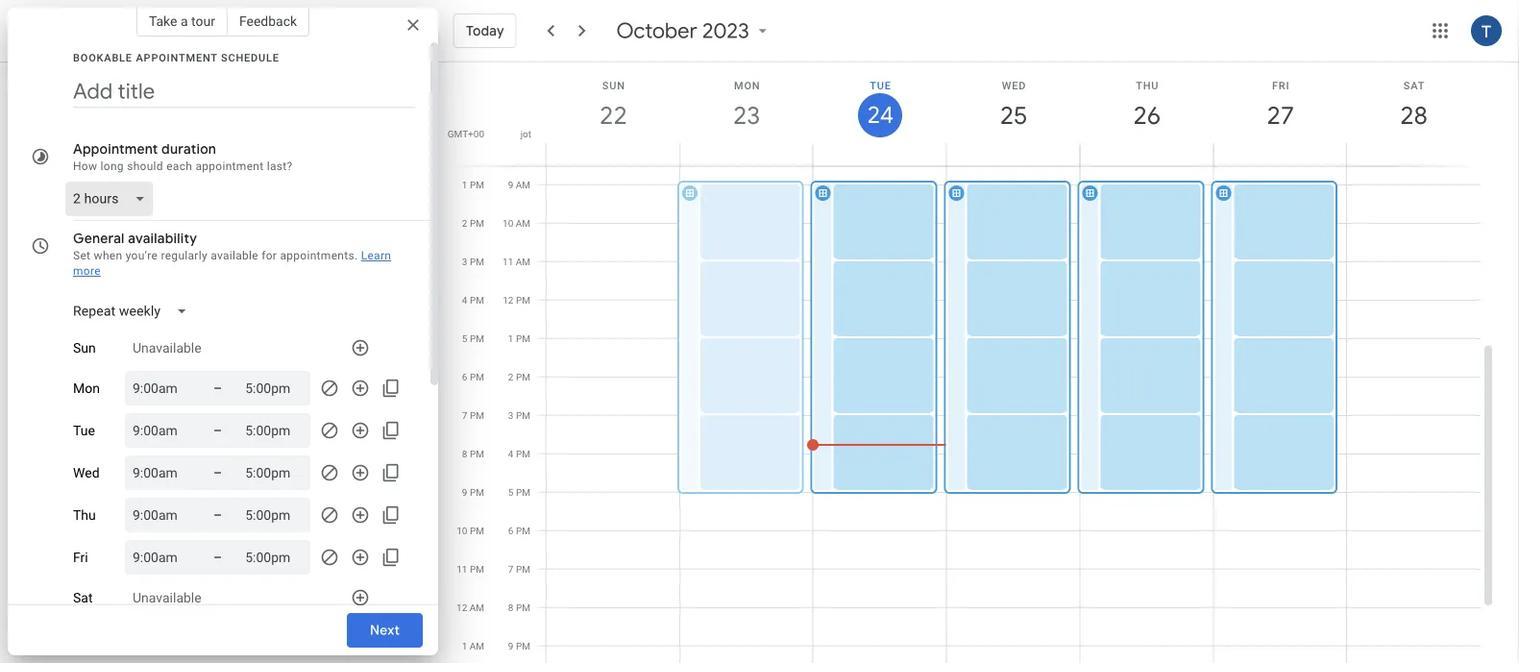 Task type: locate. For each thing, give the bounding box(es) containing it.
am for 10 am
[[516, 218, 530, 229]]

am down 9 am
[[516, 218, 530, 229]]

feedback
[[239, 13, 297, 29]]

9 up 10 pm
[[462, 487, 467, 498]]

28 column header
[[1346, 62, 1481, 166]]

saturday, 28 october element
[[1392, 93, 1436, 137]]

0 vertical spatial sun
[[602, 79, 625, 91]]

1 vertical spatial 5 pm
[[508, 487, 530, 498]]

10
[[503, 218, 513, 229], [457, 525, 467, 537]]

10 for 10 am
[[503, 218, 513, 229]]

2 – from the top
[[213, 422, 222, 438]]

9 pm
[[462, 487, 484, 498], [508, 640, 530, 652]]

unavailable for sat
[[133, 590, 202, 606]]

0 vertical spatial 8 pm
[[462, 448, 484, 460]]

fri inside fri 27
[[1272, 79, 1290, 91]]

0 horizontal spatial 4 pm
[[462, 295, 484, 306]]

End time on Tuesdays text field
[[245, 419, 303, 442]]

0 horizontal spatial tue
[[73, 423, 95, 438]]

3 – from the top
[[213, 465, 222, 480]]

1 vertical spatial mon
[[73, 380, 100, 396]]

4 – from the top
[[213, 507, 222, 523]]

when
[[94, 249, 122, 262]]

0 horizontal spatial sat
[[73, 590, 93, 606]]

0 vertical spatial wed
[[1002, 79, 1026, 91]]

pm
[[470, 179, 484, 191], [470, 218, 484, 229], [470, 256, 484, 268], [470, 295, 484, 306], [516, 295, 530, 306], [470, 333, 484, 344], [516, 333, 530, 344], [470, 371, 484, 383], [516, 371, 530, 383], [470, 410, 484, 421], [516, 410, 530, 421], [470, 448, 484, 460], [516, 448, 530, 460], [470, 487, 484, 498], [516, 487, 530, 498], [470, 525, 484, 537], [516, 525, 530, 537], [470, 564, 484, 575], [516, 564, 530, 575], [516, 602, 530, 614], [516, 640, 530, 652]]

0 horizontal spatial 5
[[462, 333, 467, 344]]

mon for mon 23
[[734, 79, 760, 91]]

fri left start time on fridays text box
[[73, 549, 88, 565]]

9 am
[[508, 179, 530, 191]]

take
[[149, 13, 177, 29]]

bookable appointment schedule
[[73, 51, 279, 63]]

wed
[[1002, 79, 1026, 91], [73, 465, 99, 481]]

0 vertical spatial 2
[[462, 218, 467, 229]]

wed for wed
[[73, 465, 99, 481]]

11 up "12 am"
[[457, 564, 467, 575]]

sun
[[602, 79, 625, 91], [73, 340, 96, 356]]

sat inside sat 28
[[1404, 79, 1425, 91]]

0 horizontal spatial 6
[[462, 371, 467, 383]]

9
[[508, 179, 513, 191], [462, 487, 467, 498], [508, 640, 514, 652]]

10 pm
[[457, 525, 484, 537]]

mon 23
[[732, 79, 760, 131]]

thu up 'thursday, 26 october' element
[[1136, 79, 1159, 91]]

1 horizontal spatial 8 pm
[[508, 602, 530, 614]]

8 pm
[[462, 448, 484, 460], [508, 602, 530, 614]]

am up 1 am
[[470, 602, 484, 614]]

monday, 23 october element
[[725, 93, 769, 137]]

tue inside tue 24
[[870, 79, 892, 91]]

1 vertical spatial 3
[[508, 410, 514, 421]]

2 unavailable from the top
[[133, 590, 202, 606]]

1 horizontal spatial mon
[[734, 79, 760, 91]]

1 horizontal spatial 9 pm
[[508, 640, 530, 652]]

1 down "12 am"
[[462, 640, 467, 652]]

0 vertical spatial tue
[[870, 79, 892, 91]]

2 pm down the "12 pm" on the top of the page
[[508, 371, 530, 383]]

1 horizontal spatial 12
[[503, 295, 514, 306]]

0 vertical spatial 12
[[503, 295, 514, 306]]

2 vertical spatial 9
[[508, 640, 514, 652]]

jot
[[520, 128, 531, 139]]

1 vertical spatial 7 pm
[[508, 564, 530, 575]]

0 vertical spatial 9 pm
[[462, 487, 484, 498]]

1 pm down the "12 pm" on the top of the page
[[508, 333, 530, 344]]

1 horizontal spatial 4
[[508, 448, 514, 460]]

1 vertical spatial 12
[[456, 602, 467, 614]]

available
[[211, 249, 258, 262]]

thu inside thu 26
[[1136, 79, 1159, 91]]

1 vertical spatial 10
[[457, 525, 467, 537]]

24
[[866, 100, 892, 130]]

12 am
[[456, 602, 484, 614]]

unavailable up start time on mondays text field on the left
[[133, 340, 202, 356]]

11 pm
[[457, 564, 484, 575]]

22 column header
[[546, 62, 680, 166]]

sat for sat
[[73, 590, 93, 606]]

1 pm
[[462, 179, 484, 191], [508, 333, 530, 344]]

4
[[462, 295, 467, 306], [508, 448, 514, 460]]

wed inside wed 25
[[1002, 79, 1026, 91]]

– right start time on fridays text box
[[213, 549, 222, 565]]

unavailable for sun
[[133, 340, 202, 356]]

1 vertical spatial 9 pm
[[508, 640, 530, 652]]

1 vertical spatial unavailable
[[133, 590, 202, 606]]

wed left start time on wednesdays text field
[[73, 465, 99, 481]]

sun up sunday, 22 october element
[[602, 79, 625, 91]]

1 horizontal spatial 8
[[508, 602, 514, 614]]

9 pm up 10 pm
[[462, 487, 484, 498]]

1 horizontal spatial 2 pm
[[508, 371, 530, 383]]

how
[[73, 160, 97, 173]]

am down "12 am"
[[470, 640, 484, 652]]

2 pm
[[462, 218, 484, 229], [508, 371, 530, 383]]

12 for 12 pm
[[503, 295, 514, 306]]

7 pm
[[462, 410, 484, 421], [508, 564, 530, 575]]

0 vertical spatial thu
[[1136, 79, 1159, 91]]

1 horizontal spatial 3
[[508, 410, 514, 421]]

0 vertical spatial 6 pm
[[462, 371, 484, 383]]

10 up 11 pm
[[457, 525, 467, 537]]

1 vertical spatial 4
[[508, 448, 514, 460]]

0 vertical spatial sat
[[1404, 79, 1425, 91]]

11 for 11 pm
[[457, 564, 467, 575]]

2
[[462, 218, 467, 229], [508, 371, 514, 383]]

24 column header
[[813, 62, 947, 166]]

8
[[462, 448, 467, 460], [508, 602, 514, 614]]

1 down the "12 pm" on the top of the page
[[508, 333, 514, 344]]

sun inside sun 22
[[602, 79, 625, 91]]

1 horizontal spatial 2
[[508, 371, 514, 383]]

thu 26
[[1132, 79, 1160, 131]]

11 for 11 am
[[503, 256, 513, 268]]

mon for mon
[[73, 380, 100, 396]]

0 horizontal spatial 11
[[457, 564, 467, 575]]

bookable
[[73, 51, 133, 63]]

3
[[462, 256, 467, 268], [508, 410, 514, 421]]

1 down gmt+00
[[462, 179, 467, 191]]

0 horizontal spatial thu
[[73, 507, 96, 523]]

set when you're regularly available for appointments.
[[73, 249, 358, 262]]

fri for fri 27
[[1272, 79, 1290, 91]]

End time on Wednesdays text field
[[245, 461, 303, 484]]

7
[[462, 410, 467, 421], [508, 564, 514, 575]]

0 vertical spatial mon
[[734, 79, 760, 91]]

sun down more
[[73, 340, 96, 356]]

27
[[1266, 99, 1293, 131]]

2023
[[703, 17, 749, 44]]

1 vertical spatial 1 pm
[[508, 333, 530, 344]]

9 right 1 am
[[508, 640, 514, 652]]

next
[[370, 622, 400, 639]]

1 – from the top
[[213, 380, 222, 396]]

12 for 12 am
[[456, 602, 467, 614]]

1 vertical spatial 11
[[457, 564, 467, 575]]

unavailable down start time on fridays text box
[[133, 590, 202, 606]]

0 horizontal spatial 7
[[462, 410, 467, 421]]

fri 27
[[1266, 79, 1293, 131]]

0 horizontal spatial 7 pm
[[462, 410, 484, 421]]

thursday, 26 october element
[[1125, 93, 1169, 137]]

am
[[516, 179, 530, 191], [516, 218, 530, 229], [516, 256, 530, 268], [470, 602, 484, 614], [470, 640, 484, 652]]

– left end time on tuesdays text field
[[213, 422, 222, 438]]

– for thu
[[213, 507, 222, 523]]

tue
[[870, 79, 892, 91], [73, 423, 95, 438]]

tue 24
[[866, 79, 892, 130]]

3 pm
[[462, 256, 484, 268], [508, 410, 530, 421]]

mon
[[734, 79, 760, 91], [73, 380, 100, 396]]

0 vertical spatial 3 pm
[[462, 256, 484, 268]]

1 vertical spatial 2
[[508, 371, 514, 383]]

1 horizontal spatial 5 pm
[[508, 487, 530, 498]]

– for wed
[[213, 465, 222, 480]]

11 am
[[503, 256, 530, 268]]

0 horizontal spatial 1 pm
[[462, 179, 484, 191]]

2 pm left '10 am'
[[462, 218, 484, 229]]

1 pm left 9 am
[[462, 179, 484, 191]]

8 pm up 10 pm
[[462, 448, 484, 460]]

tue left start time on tuesdays 'text field'
[[73, 423, 95, 438]]

4 pm
[[462, 295, 484, 306], [508, 448, 530, 460]]

0 horizontal spatial 8
[[462, 448, 467, 460]]

0 horizontal spatial sun
[[73, 340, 96, 356]]

5 pm
[[462, 333, 484, 344], [508, 487, 530, 498]]

take a tour
[[149, 13, 215, 29]]

0 horizontal spatial 3
[[462, 256, 467, 268]]

1 horizontal spatial 4 pm
[[508, 448, 530, 460]]

grid
[[446, 62, 1496, 663]]

0 vertical spatial fri
[[1272, 79, 1290, 91]]

am up '10 am'
[[516, 179, 530, 191]]

9 pm right 1 am
[[508, 640, 530, 652]]

thu
[[1136, 79, 1159, 91], [73, 507, 96, 523]]

0 vertical spatial unavailable
[[133, 340, 202, 356]]

1 unavailable from the top
[[133, 340, 202, 356]]

0 horizontal spatial 12
[[456, 602, 467, 614]]

1 horizontal spatial sun
[[602, 79, 625, 91]]

0 horizontal spatial 10
[[457, 525, 467, 537]]

thu for thu
[[73, 507, 96, 523]]

1 vertical spatial wed
[[73, 465, 99, 481]]

1 vertical spatial fri
[[73, 549, 88, 565]]

availability
[[128, 230, 197, 247]]

1 horizontal spatial 6 pm
[[508, 525, 530, 537]]

5 – from the top
[[213, 549, 222, 565]]

2 down the "12 pm" on the top of the page
[[508, 371, 514, 383]]

1 horizontal spatial thu
[[1136, 79, 1159, 91]]

fri up "friday, 27 october" element
[[1272, 79, 1290, 91]]

tue up 24 in the top right of the page
[[870, 79, 892, 91]]

0 vertical spatial 5
[[462, 333, 467, 344]]

1 horizontal spatial 7 pm
[[508, 564, 530, 575]]

9 up '10 am'
[[508, 179, 513, 191]]

should
[[127, 160, 163, 173]]

0 horizontal spatial wed
[[73, 465, 99, 481]]

1 horizontal spatial fri
[[1272, 79, 1290, 91]]

8 pm right "12 am"
[[508, 602, 530, 614]]

12 down 11 pm
[[456, 602, 467, 614]]

0 vertical spatial 6
[[462, 371, 467, 383]]

1 vertical spatial 2 pm
[[508, 371, 530, 383]]

wed up wednesday, 25 october element
[[1002, 79, 1026, 91]]

1
[[462, 179, 467, 191], [508, 333, 514, 344], [462, 640, 467, 652]]

12
[[503, 295, 514, 306], [456, 602, 467, 614]]

Add title text field
[[73, 77, 415, 106]]

11 down '10 am'
[[503, 256, 513, 268]]

mon up the monday, 23 october element
[[734, 79, 760, 91]]

fri for fri
[[73, 549, 88, 565]]

take a tour button
[[136, 6, 228, 37]]

5
[[462, 333, 467, 344], [508, 487, 514, 498]]

0 vertical spatial 4
[[462, 295, 467, 306]]

1 vertical spatial tue
[[73, 423, 95, 438]]

2 left '10 am'
[[462, 218, 467, 229]]

10 up 11 am
[[503, 218, 513, 229]]

mon left start time on mondays text field on the left
[[73, 380, 100, 396]]

11
[[503, 256, 513, 268], [457, 564, 467, 575]]

1 vertical spatial sun
[[73, 340, 96, 356]]

12 down 11 am
[[503, 295, 514, 306]]

–
[[213, 380, 222, 396], [213, 422, 222, 438], [213, 465, 222, 480], [213, 507, 222, 523], [213, 549, 222, 565]]

– left end time on wednesdays text field
[[213, 465, 222, 480]]

1 horizontal spatial wed
[[1002, 79, 1026, 91]]

8 up 10 pm
[[462, 448, 467, 460]]

End time on Thursdays text field
[[245, 504, 303, 527]]

sat
[[1404, 79, 1425, 91], [73, 590, 93, 606]]

0 horizontal spatial 6 pm
[[462, 371, 484, 383]]

0 vertical spatial 1
[[462, 179, 467, 191]]

1 vertical spatial 6 pm
[[508, 525, 530, 537]]

0 vertical spatial 7 pm
[[462, 410, 484, 421]]

1 vertical spatial 3 pm
[[508, 410, 530, 421]]

– right start time on mondays text field on the left
[[213, 380, 222, 396]]

0 vertical spatial 11
[[503, 256, 513, 268]]

End time on Fridays text field
[[245, 546, 303, 569]]

thu left the start time on thursdays text box
[[73, 507, 96, 523]]

None field
[[65, 182, 161, 216], [65, 294, 203, 329], [65, 182, 161, 216], [65, 294, 203, 329]]

1 vertical spatial thu
[[73, 507, 96, 523]]

1 horizontal spatial sat
[[1404, 79, 1425, 91]]

28
[[1399, 99, 1427, 131]]

1 horizontal spatial 11
[[503, 256, 513, 268]]

6 pm
[[462, 371, 484, 383], [508, 525, 530, 537]]

10 for 10 pm
[[457, 525, 467, 537]]

mon inside mon 23
[[734, 79, 760, 91]]

0 vertical spatial 10
[[503, 218, 513, 229]]

6
[[462, 371, 467, 383], [508, 525, 514, 537]]

0 horizontal spatial 3 pm
[[462, 256, 484, 268]]

0 horizontal spatial 5 pm
[[462, 333, 484, 344]]

fri
[[1272, 79, 1290, 91], [73, 549, 88, 565]]

– left end time on thursdays text box at the bottom of the page
[[213, 507, 222, 523]]

8 right "12 am"
[[508, 602, 514, 614]]

23
[[732, 99, 759, 131]]

unavailable
[[133, 340, 202, 356], [133, 590, 202, 606]]

0 vertical spatial 1 pm
[[462, 179, 484, 191]]

today button
[[454, 8, 517, 54]]

each
[[166, 160, 192, 173]]

last?
[[267, 160, 293, 173]]

appointment
[[73, 140, 158, 158]]

0 vertical spatial 8
[[462, 448, 467, 460]]

26 column header
[[1080, 62, 1214, 166]]

1 horizontal spatial 1 pm
[[508, 333, 530, 344]]

am up the "12 pm" on the top of the page
[[516, 256, 530, 268]]

1 vertical spatial 4 pm
[[508, 448, 530, 460]]



Task type: describe. For each thing, give the bounding box(es) containing it.
– for tue
[[213, 422, 222, 438]]

0 horizontal spatial 8 pm
[[462, 448, 484, 460]]

tue for tue
[[73, 423, 95, 438]]

learn
[[361, 249, 391, 262]]

0 vertical spatial 9
[[508, 179, 513, 191]]

1 vertical spatial 5
[[508, 487, 514, 498]]

1 am
[[462, 640, 484, 652]]

12 pm
[[503, 295, 530, 306]]

general
[[73, 230, 125, 247]]

tue for tue 24
[[870, 79, 892, 91]]

october 2023 button
[[609, 17, 780, 44]]

22
[[598, 99, 626, 131]]

tour
[[191, 13, 215, 29]]

0 vertical spatial 4 pm
[[462, 295, 484, 306]]

sat for sat 28
[[1404, 79, 1425, 91]]

set
[[73, 249, 91, 262]]

End time on Mondays text field
[[245, 377, 303, 400]]

you're
[[126, 249, 158, 262]]

Start time on Wednesdays text field
[[133, 461, 190, 484]]

0 vertical spatial 3
[[462, 256, 467, 268]]

am for 1 am
[[470, 640, 484, 652]]

– for fri
[[213, 549, 222, 565]]

am for 12 am
[[470, 602, 484, 614]]

learn more link
[[73, 249, 391, 278]]

wed 25
[[999, 79, 1026, 131]]

regularly
[[161, 249, 207, 262]]

appointment
[[195, 160, 264, 173]]

october
[[617, 17, 698, 44]]

appointment
[[136, 51, 218, 63]]

learn more
[[73, 249, 391, 278]]

10 am
[[503, 218, 530, 229]]

sat 28
[[1399, 79, 1427, 131]]

sun for sun
[[73, 340, 96, 356]]

0 vertical spatial 7
[[462, 410, 467, 421]]

long
[[100, 160, 124, 173]]

for
[[262, 249, 277, 262]]

grid containing 22
[[446, 62, 1496, 663]]

next button
[[347, 607, 423, 653]]

schedule
[[221, 51, 279, 63]]

general availability
[[73, 230, 197, 247]]

2 vertical spatial 1
[[462, 640, 467, 652]]

0 horizontal spatial 4
[[462, 295, 467, 306]]

Start time on Tuesdays text field
[[133, 419, 190, 442]]

25
[[999, 99, 1026, 131]]

gmt+00
[[448, 128, 484, 139]]

tuesday, 24 october, today element
[[858, 93, 902, 137]]

26
[[1132, 99, 1160, 131]]

sunday, 22 october element
[[591, 93, 636, 137]]

– for mon
[[213, 380, 222, 396]]

am for 9 am
[[516, 179, 530, 191]]

more
[[73, 264, 101, 278]]

wednesday, 25 october element
[[992, 93, 1036, 137]]

sun for sun 22
[[602, 79, 625, 91]]

feedback button
[[228, 6, 310, 37]]

october 2023
[[617, 17, 749, 44]]

wed for wed 25
[[1002, 79, 1026, 91]]

0 vertical spatial 5 pm
[[462, 333, 484, 344]]

1 vertical spatial 9
[[462, 487, 467, 498]]

27 column header
[[1213, 62, 1347, 166]]

0 horizontal spatial 2 pm
[[462, 218, 484, 229]]

1 vertical spatial 8 pm
[[508, 602, 530, 614]]

a
[[181, 13, 188, 29]]

1 vertical spatial 8
[[508, 602, 514, 614]]

1 vertical spatial 7
[[508, 564, 514, 575]]

Start time on Thursdays text field
[[133, 504, 190, 527]]

25 column header
[[946, 62, 1081, 166]]

today
[[466, 22, 504, 39]]

thu for thu 26
[[1136, 79, 1159, 91]]

sun 22
[[598, 79, 626, 131]]

0 horizontal spatial 9 pm
[[462, 487, 484, 498]]

Start time on Fridays text field
[[133, 546, 190, 569]]

1 vertical spatial 1
[[508, 333, 514, 344]]

Start time on Mondays text field
[[133, 377, 190, 400]]

appointment duration how long should each appointment last?
[[73, 140, 293, 173]]

23 column header
[[679, 62, 814, 166]]

duration
[[161, 140, 216, 158]]

1 horizontal spatial 6
[[508, 525, 514, 537]]

am for 11 am
[[516, 256, 530, 268]]

0 horizontal spatial 2
[[462, 218, 467, 229]]

friday, 27 october element
[[1259, 93, 1303, 137]]

appointments.
[[280, 249, 358, 262]]



Task type: vqa. For each thing, say whether or not it's contained in the screenshot.
Add
no



